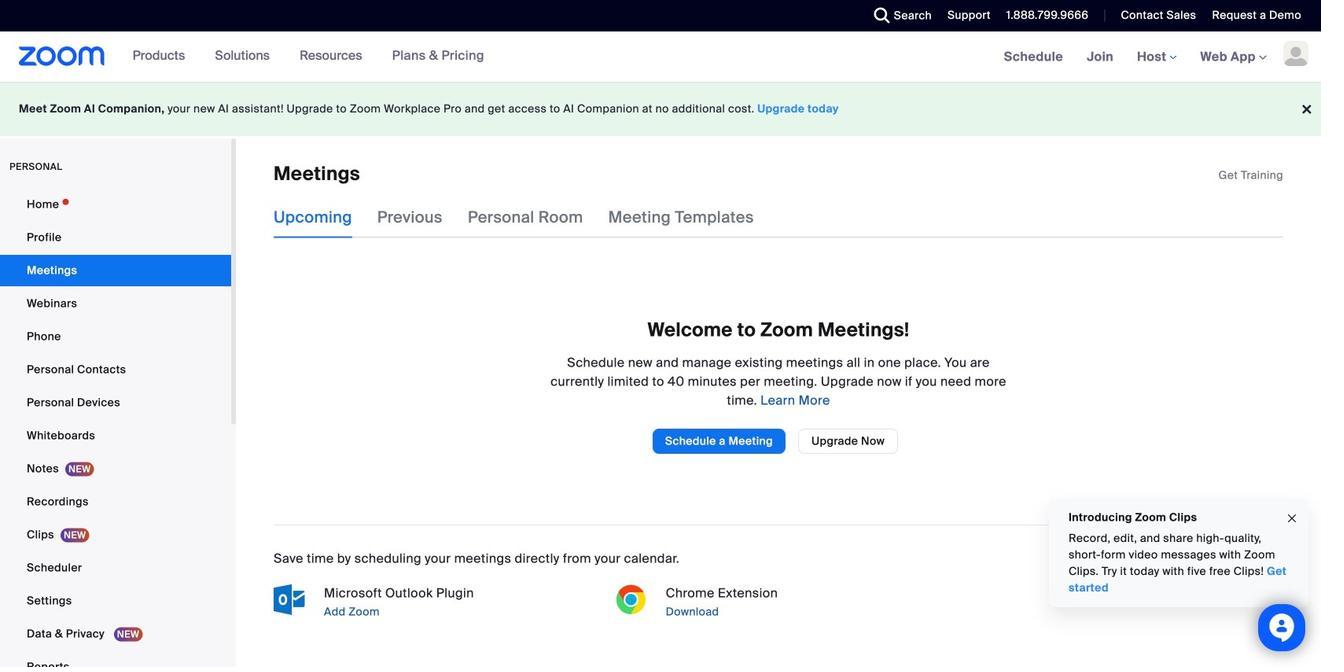 Task type: locate. For each thing, give the bounding box(es) containing it.
zoom logo image
[[19, 46, 105, 66]]

banner
[[0, 31, 1322, 83]]

footer
[[0, 82, 1322, 136]]

application
[[1219, 168, 1284, 183]]



Task type: describe. For each thing, give the bounding box(es) containing it.
product information navigation
[[121, 31, 496, 82]]

tabs of meeting tab list
[[274, 197, 780, 238]]

profile picture image
[[1284, 41, 1309, 66]]

close image
[[1287, 510, 1299, 528]]

meetings navigation
[[993, 31, 1322, 83]]

personal menu menu
[[0, 189, 231, 667]]



Task type: vqa. For each thing, say whether or not it's contained in the screenshot.
THE MEETINGS "Navigation"
yes



